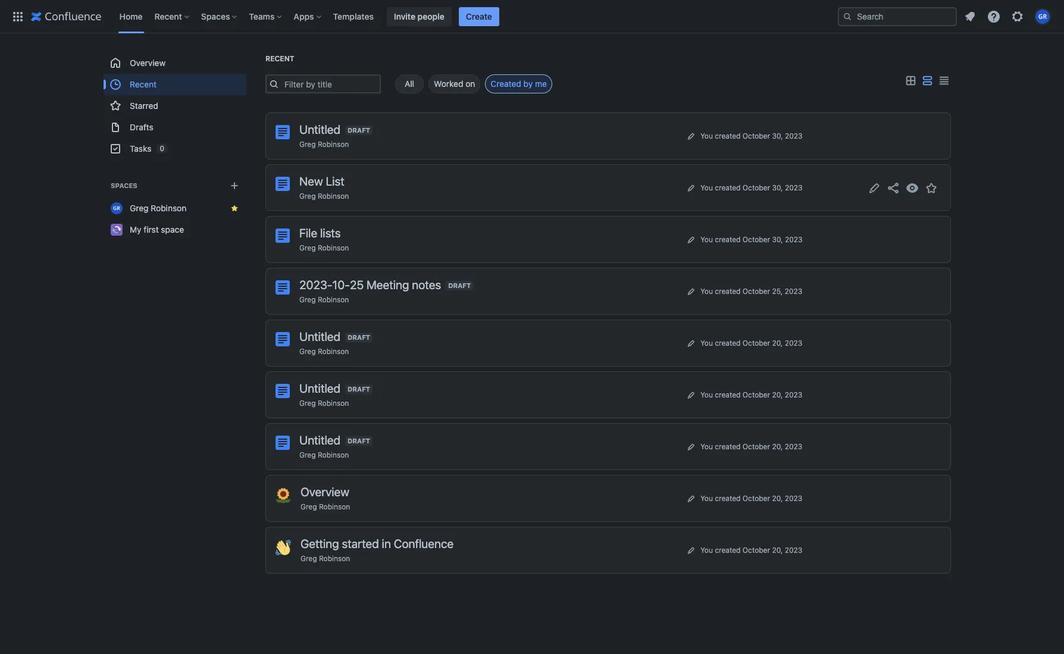 Task type: vqa. For each thing, say whether or not it's contained in the screenshot.
Weekly in the left of the page
no



Task type: describe. For each thing, give the bounding box(es) containing it.
5 october from the top
[[743, 339, 771, 347]]

edit image
[[868, 181, 882, 195]]

people
[[418, 11, 445, 21]]

5 you created october 20, 2023 from the top
[[701, 546, 803, 555]]

starred link
[[104, 95, 247, 117]]

6 2023 from the top
[[785, 390, 803, 399]]

drafts
[[130, 122, 153, 132]]

3 you created october 20, 2023 from the top
[[701, 442, 803, 451]]

tab list containing all
[[381, 74, 552, 93]]

in
[[382, 537, 391, 551]]

Search field
[[838, 7, 957, 26]]

7 2023 from the top
[[785, 442, 803, 451]]

created
[[491, 79, 521, 89]]

2 created from the top
[[715, 183, 741, 192]]

2 page image from the top
[[276, 280, 290, 295]]

global element
[[7, 0, 836, 33]]

5 2023 from the top
[[785, 339, 803, 347]]

1 you created october 30, 2023 from the top
[[701, 131, 803, 140]]

create link
[[459, 7, 499, 26]]

recent inside popup button
[[155, 11, 182, 21]]

4 you from the top
[[701, 287, 713, 296]]

me
[[535, 79, 547, 89]]

share image
[[887, 181, 901, 195]]

templates link
[[330, 7, 377, 26]]

4 created from the top
[[715, 287, 741, 296]]

1 created from the top
[[715, 131, 741, 140]]

1 20, from the top
[[773, 339, 783, 347]]

unstar this space image
[[230, 204, 239, 213]]

invite
[[394, 11, 416, 21]]

3 2023 from the top
[[785, 235, 803, 244]]

1 30, from the top
[[773, 131, 783, 140]]

all button
[[395, 74, 424, 93]]

confluence
[[394, 537, 454, 551]]

invite people button
[[387, 7, 452, 26]]

8 created from the top
[[715, 494, 741, 503]]

overview greg robinson
[[301, 485, 350, 511]]

1 untitled from the top
[[300, 123, 341, 136]]

6 created from the top
[[715, 390, 741, 399]]

recent inside group
[[130, 79, 157, 89]]

on
[[466, 79, 475, 89]]

9 you from the top
[[701, 546, 713, 555]]

2023-
[[300, 278, 333, 292]]

settings icon image
[[1011, 9, 1025, 24]]

create a space image
[[227, 179, 242, 193]]

4 untitled from the top
[[300, 433, 341, 447]]

my first space
[[130, 224, 184, 235]]

overview link
[[104, 52, 247, 74]]

lists
[[320, 226, 341, 240]]

apps button
[[290, 7, 326, 26]]

worked on
[[434, 79, 475, 89]]

5 you from the top
[[701, 339, 713, 347]]

25,
[[773, 287, 783, 296]]

1 2023 from the top
[[785, 131, 803, 140]]

created by me button
[[485, 74, 552, 93]]

3 you from the top
[[701, 235, 713, 244]]

overview for overview greg robinson
[[301, 485, 350, 499]]

home link
[[116, 7, 146, 26]]

9 2023 from the top
[[785, 546, 803, 555]]

list
[[326, 174, 345, 188]]

you created october 30, 2023 for new list
[[701, 183, 803, 192]]

spaces button
[[198, 7, 242, 26]]

robinson inside new list greg robinson
[[318, 192, 349, 201]]

3 20, from the top
[[773, 442, 783, 451]]

greg inside overview greg robinson
[[301, 503, 317, 511]]

6 you from the top
[[701, 390, 713, 399]]

appswitcher icon image
[[11, 9, 25, 24]]

star image
[[925, 181, 939, 195]]

7 you from the top
[[701, 442, 713, 451]]

file lists greg robinson
[[300, 226, 349, 252]]

4 october from the top
[[743, 287, 771, 296]]

teams button
[[246, 7, 287, 26]]

first
[[144, 224, 159, 235]]

2 you from the top
[[701, 183, 713, 192]]

2 page image from the top
[[276, 229, 290, 243]]

templates
[[333, 11, 374, 21]]

you created october 30, 2023 for file lists
[[701, 235, 803, 244]]

by
[[524, 79, 533, 89]]

2 20, from the top
[[773, 390, 783, 399]]

8 2023 from the top
[[785, 494, 803, 503]]

5 20, from the top
[[773, 546, 783, 555]]

4 page image from the top
[[276, 436, 290, 450]]



Task type: locate. For each thing, give the bounding box(es) containing it.
help icon image
[[987, 9, 1002, 24]]

0 vertical spatial spaces
[[201, 11, 230, 21]]

2023-10-25 meeting notes
[[300, 278, 441, 292]]

space
[[161, 224, 184, 235]]

10-
[[333, 278, 350, 292]]

getting started in confluence greg robinson
[[301, 537, 454, 563]]

overview inside overview greg robinson
[[301, 485, 350, 499]]

2 untitled from the top
[[300, 330, 341, 344]]

4 20, from the top
[[773, 494, 783, 503]]

30, for file lists
[[773, 235, 783, 244]]

tab list
[[381, 74, 552, 93]]

0
[[160, 144, 164, 153]]

25
[[350, 278, 364, 292]]

group
[[104, 52, 247, 160]]

my first space link
[[104, 219, 247, 241]]

list image
[[921, 74, 935, 88]]

1 page image from the top
[[276, 177, 290, 191]]

october
[[743, 131, 771, 140], [743, 183, 771, 192], [743, 235, 771, 244], [743, 287, 771, 296], [743, 339, 771, 347], [743, 390, 771, 399], [743, 442, 771, 451], [743, 494, 771, 503], [743, 546, 771, 555]]

Filter by title field
[[281, 76, 380, 92]]

3 created from the top
[[715, 235, 741, 244]]

3 30, from the top
[[773, 235, 783, 244]]

0 vertical spatial overview
[[130, 58, 166, 68]]

recent link
[[104, 74, 247, 95]]

created
[[715, 131, 741, 140], [715, 183, 741, 192], [715, 235, 741, 244], [715, 287, 741, 296], [715, 339, 741, 347], [715, 390, 741, 399], [715, 442, 741, 451], [715, 494, 741, 503], [715, 546, 741, 555]]

tasks
[[130, 143, 151, 154]]

0 vertical spatial recent
[[155, 11, 182, 21]]

page image
[[276, 177, 290, 191], [276, 280, 290, 295], [276, 384, 290, 398], [276, 436, 290, 450]]

30,
[[773, 131, 783, 140], [773, 183, 783, 192], [773, 235, 783, 244]]

greg inside new list greg robinson
[[300, 192, 316, 201]]

robinson inside getting started in confluence greg robinson
[[319, 554, 350, 563]]

notes
[[412, 278, 441, 292]]

1 vertical spatial you created october 30, 2023
[[701, 183, 803, 192]]

overview up getting
[[301, 485, 350, 499]]

apps
[[294, 11, 314, 21]]

create
[[466, 11, 492, 21]]

robinson inside overview greg robinson
[[319, 503, 350, 511]]

3 untitled from the top
[[300, 382, 341, 395]]

spaces down tasks
[[111, 182, 137, 189]]

invite people
[[394, 11, 445, 21]]

2 you created october 30, 2023 from the top
[[701, 183, 803, 192]]

0 vertical spatial you created october 30, 2023
[[701, 131, 803, 140]]

2 vertical spatial 30,
[[773, 235, 783, 244]]

all
[[405, 79, 414, 89]]

started
[[342, 537, 379, 551]]

4 2023 from the top
[[785, 287, 803, 296]]

banner
[[0, 0, 1065, 33]]

2 you created october 20, 2023 from the top
[[701, 390, 803, 399]]

draft
[[348, 126, 370, 134], [448, 282, 471, 289], [348, 333, 370, 341], [348, 385, 370, 393], [348, 437, 370, 445]]

banner containing home
[[0, 0, 1065, 33]]

2023
[[785, 131, 803, 140], [785, 183, 803, 192], [785, 235, 803, 244], [785, 287, 803, 296], [785, 339, 803, 347], [785, 390, 803, 399], [785, 442, 803, 451], [785, 494, 803, 503], [785, 546, 803, 555]]

overview up recent link
[[130, 58, 166, 68]]

0 horizontal spatial spaces
[[111, 182, 137, 189]]

1 vertical spatial spaces
[[111, 182, 137, 189]]

0 horizontal spatial overview
[[130, 58, 166, 68]]

spaces right recent popup button at the top left of the page
[[201, 11, 230, 21]]

1 horizontal spatial overview
[[301, 485, 350, 499]]

worked on button
[[429, 74, 481, 93]]

2 vertical spatial recent
[[130, 79, 157, 89]]

:wave: image
[[276, 540, 291, 556], [276, 540, 291, 556]]

unwatch image
[[906, 181, 920, 195]]

1 vertical spatial overview
[[301, 485, 350, 499]]

4 you created october 20, 2023 from the top
[[701, 494, 803, 503]]

3 page image from the top
[[276, 332, 290, 347]]

1 you created october 20, 2023 from the top
[[701, 339, 803, 347]]

5 created from the top
[[715, 339, 741, 347]]

9 created from the top
[[715, 546, 741, 555]]

2 30, from the top
[[773, 183, 783, 192]]

2 vertical spatial you created october 30, 2023
[[701, 235, 803, 244]]

greg robinson link
[[300, 140, 349, 149], [300, 192, 349, 201], [104, 198, 247, 219], [300, 244, 349, 252], [300, 295, 349, 304], [300, 347, 349, 356], [300, 399, 349, 408], [300, 451, 349, 460], [301, 503, 350, 511], [301, 554, 350, 563]]

greg inside file lists greg robinson
[[300, 244, 316, 252]]

greg inside getting started in confluence greg robinson
[[301, 554, 317, 563]]

my
[[130, 224, 141, 235]]

starred
[[130, 101, 158, 111]]

0 vertical spatial 30,
[[773, 131, 783, 140]]

overview inside overview link
[[130, 58, 166, 68]]

greg robinson
[[300, 140, 349, 149], [130, 203, 187, 213], [300, 295, 349, 304], [300, 347, 349, 356], [300, 399, 349, 408], [300, 451, 349, 460]]

you created october 20, 2023
[[701, 339, 803, 347], [701, 390, 803, 399], [701, 442, 803, 451], [701, 494, 803, 503], [701, 546, 803, 555]]

30, for new list
[[773, 183, 783, 192]]

worked
[[434, 79, 464, 89]]

untitled
[[300, 123, 341, 136], [300, 330, 341, 344], [300, 382, 341, 395], [300, 433, 341, 447]]

1 you from the top
[[701, 131, 713, 140]]

spaces
[[201, 11, 230, 21], [111, 182, 137, 189]]

6 october from the top
[[743, 390, 771, 399]]

recent down teams dropdown button on the left of page
[[266, 54, 294, 63]]

notification icon image
[[963, 9, 978, 24]]

search image
[[843, 12, 853, 21]]

8 october from the top
[[743, 494, 771, 503]]

2 2023 from the top
[[785, 183, 803, 192]]

2 october from the top
[[743, 183, 771, 192]]

recent up starred
[[130, 79, 157, 89]]

recent
[[155, 11, 182, 21], [266, 54, 294, 63], [130, 79, 157, 89]]

recent button
[[151, 7, 194, 26]]

1 page image from the top
[[276, 125, 290, 139]]

3 you created october 30, 2023 from the top
[[701, 235, 803, 244]]

file
[[300, 226, 317, 240]]

7 october from the top
[[743, 442, 771, 451]]

drafts link
[[104, 117, 247, 138]]

getting
[[301, 537, 339, 551]]

1 october from the top
[[743, 131, 771, 140]]

robinson
[[318, 140, 349, 149], [318, 192, 349, 201], [151, 203, 187, 213], [318, 244, 349, 252], [318, 295, 349, 304], [318, 347, 349, 356], [318, 399, 349, 408], [318, 451, 349, 460], [319, 503, 350, 511], [319, 554, 350, 563]]

overview for overview
[[130, 58, 166, 68]]

cards image
[[904, 74, 918, 88]]

meeting
[[367, 278, 409, 292]]

0 vertical spatial page image
[[276, 125, 290, 139]]

spaces inside the spaces popup button
[[201, 11, 230, 21]]

1 vertical spatial recent
[[266, 54, 294, 63]]

teams
[[249, 11, 275, 21]]

group containing overview
[[104, 52, 247, 160]]

20,
[[773, 339, 783, 347], [773, 390, 783, 399], [773, 442, 783, 451], [773, 494, 783, 503], [773, 546, 783, 555]]

:sunflower: image
[[276, 488, 291, 504], [276, 488, 291, 504]]

new list greg robinson
[[300, 174, 349, 201]]

3 page image from the top
[[276, 384, 290, 398]]

new
[[300, 174, 323, 188]]

you created october 25, 2023
[[701, 287, 803, 296]]

1 vertical spatial 30,
[[773, 183, 783, 192]]

page image
[[276, 125, 290, 139], [276, 229, 290, 243], [276, 332, 290, 347]]

1 vertical spatial page image
[[276, 229, 290, 243]]

recent right home in the left top of the page
[[155, 11, 182, 21]]

confluence image
[[31, 9, 102, 24], [31, 9, 102, 24]]

you created october 30, 2023
[[701, 131, 803, 140], [701, 183, 803, 192], [701, 235, 803, 244]]

1 horizontal spatial spaces
[[201, 11, 230, 21]]

2 vertical spatial page image
[[276, 332, 290, 347]]

9 october from the top
[[743, 546, 771, 555]]

7 created from the top
[[715, 442, 741, 451]]

you
[[701, 131, 713, 140], [701, 183, 713, 192], [701, 235, 713, 244], [701, 287, 713, 296], [701, 339, 713, 347], [701, 390, 713, 399], [701, 442, 713, 451], [701, 494, 713, 503], [701, 546, 713, 555]]

overview
[[130, 58, 166, 68], [301, 485, 350, 499]]

3 october from the top
[[743, 235, 771, 244]]

compact list image
[[937, 74, 952, 88]]

greg
[[300, 140, 316, 149], [300, 192, 316, 201], [130, 203, 149, 213], [300, 244, 316, 252], [300, 295, 316, 304], [300, 347, 316, 356], [300, 399, 316, 408], [300, 451, 316, 460], [301, 503, 317, 511], [301, 554, 317, 563]]

created by me
[[491, 79, 547, 89]]

home
[[119, 11, 143, 21]]

robinson inside file lists greg robinson
[[318, 244, 349, 252]]

8 you from the top
[[701, 494, 713, 503]]



